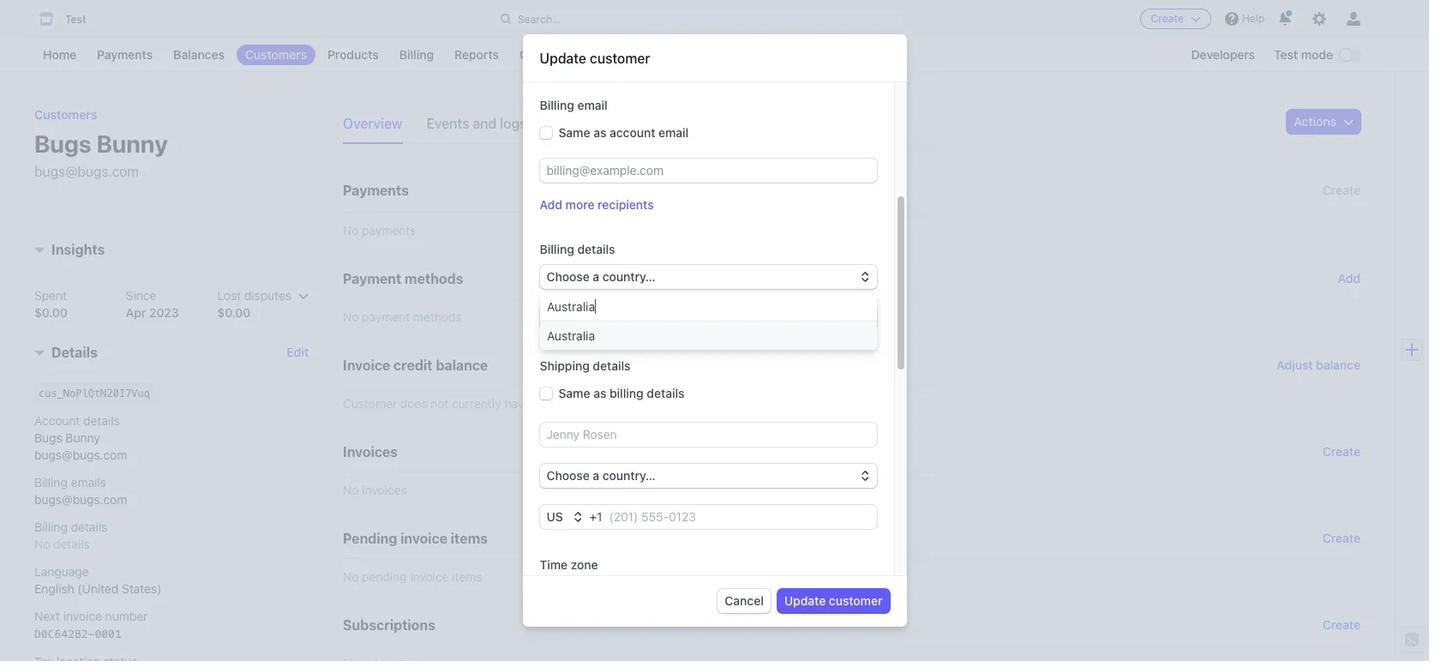 Task type: locate. For each thing, give the bounding box(es) containing it.
1 horizontal spatial customers
[[245, 47, 307, 62]]

0 vertical spatial email
[[577, 98, 608, 112]]

invoice for number
[[63, 609, 102, 624]]

billing left reports
[[399, 47, 434, 62]]

account details bugs bunny bugs@bugs.com
[[34, 414, 127, 463]]

2 balance from the left
[[1316, 358, 1361, 372]]

choose a country… down balance.
[[547, 468, 656, 483]]

1 horizontal spatial email
[[659, 125, 689, 140]]

1 horizontal spatial customer
[[829, 593, 883, 608]]

payment
[[343, 271, 401, 286]]

update
[[540, 51, 586, 66], [784, 593, 826, 608]]

1 vertical spatial country…
[[603, 468, 656, 483]]

2 vertical spatial bugs@bugs.com
[[34, 493, 127, 507]]

1 horizontal spatial balance
[[1316, 358, 1361, 372]]

1 vertical spatial email
[[659, 125, 689, 140]]

0 vertical spatial add
[[540, 197, 562, 212]]

details for shipping details
[[593, 358, 631, 373]]

adjust
[[1277, 358, 1313, 372]]

overview button
[[343, 110, 413, 144]]

0 vertical spatial update customer
[[540, 51, 650, 66]]

bugs@bugs.com up "insights" dropdown button
[[34, 164, 139, 179]]

+ up zone
[[589, 509, 597, 524]]

details inside account details bugs bunny bugs@bugs.com
[[83, 414, 120, 428]]

language
[[34, 565, 89, 579]]

0 vertical spatial bunny
[[96, 129, 168, 158]]

invoice up d0c642b2-
[[63, 609, 102, 624]]

invoice for items
[[401, 531, 447, 546]]

1 vertical spatial update
[[784, 593, 826, 608]]

0 vertical spatial bugs
[[34, 129, 91, 158]]

None field
[[540, 292, 877, 322]]

overview
[[343, 116, 403, 131]]

same
[[559, 125, 590, 140], [559, 386, 590, 400]]

recipients
[[598, 197, 654, 212]]

bugs@bugs.com up emails on the left bottom of page
[[34, 448, 127, 463]]

no up language
[[34, 537, 50, 552]]

mode
[[1301, 47, 1333, 62]]

no left payments
[[343, 223, 359, 237]]

0 horizontal spatial add
[[540, 197, 562, 212]]

invoice down pending invoice items
[[410, 569, 449, 584]]

since apr 2023
[[126, 288, 179, 320]]

$0.00 down lost
[[217, 306, 250, 320]]

0 vertical spatial 1
[[597, 310, 602, 325]]

details up same as billing details
[[593, 358, 631, 373]]

1 as from the top
[[593, 125, 606, 140]]

1 vertical spatial choose a country…
[[547, 468, 656, 483]]

2 + 1 from the top
[[589, 509, 602, 524]]

details
[[577, 242, 615, 256], [593, 358, 631, 373], [647, 386, 685, 400], [83, 414, 120, 428], [71, 520, 107, 535], [53, 537, 90, 552]]

same as account email
[[559, 125, 689, 140]]

1 1 from the top
[[597, 310, 602, 325]]

1 bugs from the top
[[34, 129, 91, 158]]

edit
[[287, 345, 309, 360]]

2 country… from the top
[[603, 468, 656, 483]]

billing inside billing details no details
[[34, 520, 68, 535]]

Jenny Rosen text field
[[540, 423, 877, 447]]

1 choose from the top
[[547, 269, 590, 284]]

no pending invoice items
[[343, 569, 482, 584]]

methods
[[405, 271, 463, 286], [413, 310, 462, 324]]

billing for billing
[[399, 47, 434, 62]]

credit
[[394, 358, 433, 373]]

1 vertical spatial customer
[[829, 593, 883, 608]]

choose down billing details
[[547, 269, 590, 284]]

add button
[[1338, 270, 1361, 287]]

customer
[[343, 396, 397, 411]]

customers link up bugs bunny bugs@bugs.com
[[34, 107, 97, 122]]

choose a country… down billing details
[[547, 269, 656, 284]]

1 horizontal spatial payments
[[343, 183, 409, 198]]

0 horizontal spatial $0.00
[[34, 306, 68, 320]]

0 vertical spatial choose a country…
[[547, 269, 656, 284]]

3 bugs@bugs.com from the top
[[34, 493, 127, 507]]

0 horizontal spatial update
[[540, 51, 586, 66]]

1 vertical spatial methods
[[413, 310, 462, 324]]

1 horizontal spatial update
[[784, 593, 826, 608]]

1 up zone
[[597, 509, 602, 524]]

account
[[34, 414, 80, 428]]

add
[[540, 197, 562, 212], [1338, 271, 1361, 285]]

0 vertical spatial as
[[593, 125, 606, 140]]

events and logs button
[[427, 110, 537, 144]]

billing link
[[391, 45, 442, 65]]

as left billing
[[593, 386, 606, 400]]

2 bugs from the top
[[34, 431, 62, 445]]

+
[[589, 310, 597, 325], [589, 509, 597, 524]]

details
[[51, 345, 98, 360]]

details right billing
[[647, 386, 685, 400]]

0 vertical spatial +
[[589, 310, 597, 325]]

0 horizontal spatial customers
[[34, 107, 97, 122]]

0 vertical spatial bugs@bugs.com
[[34, 164, 139, 179]]

2 vertical spatial invoice
[[63, 609, 102, 624]]

0 vertical spatial + 1
[[589, 310, 602, 325]]

1 choose a country… from the top
[[547, 269, 656, 284]]

1 vertical spatial as
[[593, 386, 606, 400]]

billing up language
[[34, 520, 68, 535]]

0 vertical spatial a
[[593, 269, 599, 284]]

customers up bugs bunny bugs@bugs.com
[[34, 107, 97, 122]]

0001
[[95, 628, 122, 641]]

balance
[[436, 358, 488, 373], [1316, 358, 1361, 372]]

2 vertical spatial a
[[593, 468, 599, 483]]

notifications image
[[1278, 12, 1292, 26]]

bunny inside account details bugs bunny bugs@bugs.com
[[66, 431, 100, 445]]

details down cus_noplqtn20i7vuq
[[83, 414, 120, 428]]

2 as from the top
[[593, 386, 606, 400]]

insights
[[51, 242, 105, 258]]

as
[[593, 125, 606, 140], [593, 386, 606, 400]]

0 horizontal spatial email
[[577, 98, 608, 112]]

create
[[1151, 12, 1184, 25], [1323, 183, 1361, 197], [1323, 444, 1361, 459], [1323, 531, 1361, 545], [1323, 617, 1361, 632]]

same for same as account email
[[559, 125, 590, 140]]

1 horizontal spatial $0.00
[[217, 306, 250, 320]]

country… down billing details
[[603, 269, 656, 284]]

reports
[[454, 47, 499, 62]]

1 vertical spatial test
[[1274, 47, 1298, 62]]

1 up the shipping details
[[597, 310, 602, 325]]

a for 2nd the choose a country… dropdown button from the bottom
[[593, 269, 599, 284]]

0 vertical spatial invoice
[[401, 531, 447, 546]]

choose down balance.
[[547, 468, 590, 483]]

0 vertical spatial methods
[[405, 271, 463, 286]]

1 vertical spatial choose a country… button
[[540, 464, 877, 488]]

1 horizontal spatial test
[[1274, 47, 1298, 62]]

0 vertical spatial choose
[[547, 269, 590, 284]]

no left 'pending'
[[343, 569, 359, 584]]

1 vertical spatial bugs@bugs.com
[[34, 448, 127, 463]]

as for billing
[[593, 386, 606, 400]]

tab list
[[343, 110, 551, 144]]

same down billing email
[[559, 125, 590, 140]]

email up same as account email
[[577, 98, 608, 112]]

2 choose from the top
[[547, 468, 590, 483]]

bunny inside bugs bunny bugs@bugs.com
[[96, 129, 168, 158]]

bugs@bugs.com inside bugs bunny bugs@bugs.com
[[34, 164, 139, 179]]

1 country… from the top
[[603, 269, 656, 284]]

customers link left products "link"
[[237, 45, 315, 65]]

add for add more recipients
[[540, 197, 562, 212]]

+ 1
[[589, 310, 602, 325], [589, 509, 602, 524]]

same down shipping
[[559, 386, 590, 400]]

0 vertical spatial payments
[[97, 47, 153, 62]]

test up home
[[65, 13, 86, 26]]

customers
[[245, 47, 307, 62], [34, 107, 97, 122]]

customers left products on the top left of the page
[[245, 47, 307, 62]]

None text field
[[547, 160, 870, 181]]

have
[[505, 396, 531, 411]]

balance up customer does not currently have a balance.
[[436, 358, 488, 373]]

0 vertical spatial test
[[65, 13, 86, 26]]

bugs@bugs.com down emails on the left bottom of page
[[34, 493, 127, 507]]

as left account
[[593, 125, 606, 140]]

items down pending invoice items
[[452, 569, 482, 584]]

0 vertical spatial customer
[[590, 51, 650, 66]]

0 horizontal spatial balance
[[436, 358, 488, 373]]

0 vertical spatial same
[[559, 125, 590, 140]]

no left the payment
[[343, 310, 359, 324]]

states)
[[122, 582, 161, 596]]

+ 1 up zone
[[589, 509, 602, 524]]

invoice
[[343, 358, 390, 373]]

1 vertical spatial choose
[[547, 468, 590, 483]]

billing left emails on the left bottom of page
[[34, 475, 68, 490]]

2 choose a country… from the top
[[547, 468, 656, 483]]

details down 'billing emails bugs@bugs.com'
[[71, 520, 107, 535]]

payments right home
[[97, 47, 153, 62]]

country… down billing
[[603, 468, 656, 483]]

1 vertical spatial bugs
[[34, 431, 62, 445]]

items up no pending invoice items
[[451, 531, 488, 546]]

1 vertical spatial + 1
[[589, 509, 602, 524]]

2 1 from the top
[[597, 509, 602, 524]]

1 bugs@bugs.com from the top
[[34, 164, 139, 179]]

0 horizontal spatial customer
[[590, 51, 650, 66]]

email right account
[[659, 125, 689, 140]]

update inside button
[[784, 593, 826, 608]]

details for account details bugs bunny bugs@bugs.com
[[83, 414, 120, 428]]

invoice inside next invoice number d0c642b2-0001
[[63, 609, 102, 624]]

no for payment methods
[[343, 310, 359, 324]]

payments link
[[88, 45, 161, 65]]

customer
[[590, 51, 650, 66], [829, 593, 883, 608]]

0 vertical spatial customers
[[245, 47, 307, 62]]

1 horizontal spatial update customer
[[784, 593, 883, 608]]

update customer
[[540, 51, 650, 66], [784, 593, 883, 608]]

1 vertical spatial bunny
[[66, 431, 100, 445]]

2023
[[149, 306, 179, 320]]

update customer button
[[777, 589, 890, 613]]

1 vertical spatial payments
[[343, 183, 409, 198]]

1 $0.00 from the left
[[34, 306, 68, 320]]

methods up the no payment methods
[[405, 271, 463, 286]]

0 vertical spatial items
[[451, 531, 488, 546]]

as for account
[[593, 125, 606, 140]]

1 vertical spatial update customer
[[784, 593, 883, 608]]

$0.00 down spent
[[34, 306, 68, 320]]

0 vertical spatial country…
[[603, 269, 656, 284]]

billing down the more
[[540, 242, 574, 256]]

a for second the choose a country… dropdown button from the top
[[593, 468, 599, 483]]

a
[[593, 269, 599, 284], [534, 396, 540, 411], [593, 468, 599, 483]]

0 vertical spatial choose a country… button
[[540, 265, 877, 289]]

+ up australia
[[589, 310, 597, 325]]

no for invoices
[[343, 483, 359, 497]]

details down add more recipients button
[[577, 242, 615, 256]]

payments up no payments
[[343, 183, 409, 198]]

1 + from the top
[[589, 310, 597, 325]]

bunny
[[96, 129, 168, 158], [66, 431, 100, 445]]

balance right adjust
[[1316, 358, 1361, 372]]

+ 1 up australia
[[589, 310, 602, 325]]

billing down connect link
[[540, 98, 574, 112]]

items
[[451, 531, 488, 546], [452, 569, 482, 584]]

2 + from the top
[[589, 509, 597, 524]]

0 vertical spatial customers link
[[237, 45, 315, 65]]

no left invoices
[[343, 483, 359, 497]]

test
[[65, 13, 86, 26], [1274, 47, 1298, 62]]

details up language
[[53, 537, 90, 552]]

methods down payment methods
[[413, 310, 462, 324]]

subscriptions
[[343, 617, 435, 633]]

bugs@bugs.com for bugs
[[34, 164, 139, 179]]

cancel
[[725, 593, 764, 608]]

billing details no details
[[34, 520, 107, 552]]

developers link
[[1183, 45, 1264, 65]]

billing
[[399, 47, 434, 62], [540, 98, 574, 112], [540, 242, 574, 256], [34, 475, 68, 490], [34, 520, 68, 535]]

update left more in the top of the page
[[540, 51, 586, 66]]

choose a country… button
[[540, 265, 877, 289], [540, 464, 877, 488]]

bugs
[[34, 129, 91, 158], [34, 431, 62, 445]]

1 vertical spatial 1
[[597, 509, 602, 524]]

2 same from the top
[[559, 386, 590, 400]]

update right cancel
[[784, 593, 826, 608]]

1 same from the top
[[559, 125, 590, 140]]

0 horizontal spatial test
[[65, 13, 86, 26]]

search…
[[518, 12, 561, 25]]

test inside button
[[65, 13, 86, 26]]

1 vertical spatial +
[[589, 509, 597, 524]]

svg image
[[1343, 117, 1354, 127]]

reports link
[[446, 45, 508, 65]]

1 vertical spatial same
[[559, 386, 590, 400]]

billing inside 'billing emails bugs@bugs.com'
[[34, 475, 68, 490]]

1 vertical spatial customers
[[34, 107, 97, 122]]

invoice up no pending invoice items
[[401, 531, 447, 546]]

add inside add more recipients button
[[540, 197, 562, 212]]

0 horizontal spatial customers link
[[34, 107, 97, 122]]

1 vertical spatial add
[[1338, 271, 1361, 285]]

email
[[577, 98, 608, 112], [659, 125, 689, 140]]

1 horizontal spatial add
[[1338, 271, 1361, 285]]

test left mode
[[1274, 47, 1298, 62]]

payments
[[97, 47, 153, 62], [343, 183, 409, 198]]



Task type: vqa. For each thing, say whether or not it's contained in the screenshot.
"Recent" element
no



Task type: describe. For each thing, give the bounding box(es) containing it.
developers
[[1191, 47, 1255, 62]]

create link
[[1323, 443, 1361, 460]]

english
[[34, 582, 74, 596]]

add more recipients
[[540, 197, 654, 212]]

same for same as billing details
[[559, 386, 590, 400]]

currently
[[452, 396, 501, 411]]

not
[[431, 396, 449, 411]]

d0c642b2-
[[34, 628, 95, 641]]

disputes
[[244, 288, 292, 303]]

pending invoice items
[[343, 531, 488, 546]]

billing details
[[540, 242, 615, 256]]

same as billing details
[[559, 386, 685, 400]]

home link
[[34, 45, 85, 65]]

1 vertical spatial invoice
[[410, 569, 449, 584]]

tab list containing overview
[[343, 110, 551, 144]]

zone
[[571, 557, 598, 572]]

choose for second the choose a country… dropdown button from the top
[[547, 468, 590, 483]]

number
[[105, 609, 148, 624]]

create for payments
[[1323, 183, 1361, 197]]

(201) 555-0123 telephone field
[[602, 505, 877, 529]]

payment methods
[[343, 271, 463, 286]]

billing for billing email
[[540, 98, 574, 112]]

actions
[[1294, 114, 1337, 129]]

no invoices
[[343, 483, 407, 497]]

products link
[[319, 45, 387, 65]]

time
[[540, 557, 568, 572]]

0 horizontal spatial payments
[[97, 47, 153, 62]]

connect
[[520, 47, 567, 62]]

1 vertical spatial a
[[534, 396, 540, 411]]

Search… search field
[[490, 8, 905, 30]]

logs
[[500, 116, 527, 131]]

billing for billing details no details
[[34, 520, 68, 535]]

no for payments
[[343, 223, 359, 237]]

balance.
[[544, 396, 590, 411]]

invoices
[[343, 444, 398, 460]]

billing for billing details
[[540, 242, 574, 256]]

bugs bunny bugs@bugs.com
[[34, 129, 168, 179]]

1 horizontal spatial customers link
[[237, 45, 315, 65]]

invoice credit balance
[[343, 358, 488, 373]]

choose for 2nd the choose a country… dropdown button from the bottom
[[547, 269, 590, 284]]

spent $0.00
[[34, 288, 68, 320]]

customer does not currently have a balance.
[[343, 396, 590, 411]]

billing email
[[540, 98, 608, 112]]

connect link
[[511, 45, 576, 65]]

create button for payments
[[1323, 178, 1361, 202]]

1 balance from the left
[[436, 358, 488, 373]]

0 horizontal spatial update customer
[[540, 51, 650, 66]]

edit button
[[287, 344, 309, 361]]

details for billing details no details
[[71, 520, 107, 535]]

insights button
[[27, 233, 105, 260]]

choose a country… for second the choose a country… dropdown button from the top
[[547, 468, 656, 483]]

adjust balance button
[[1277, 357, 1361, 374]]

events
[[427, 116, 469, 131]]

spent
[[34, 288, 67, 303]]

actions button
[[1287, 110, 1361, 134]]

balance inside button
[[1316, 358, 1361, 372]]

country… for second the choose a country… dropdown button from the top
[[603, 468, 656, 483]]

2 bugs@bugs.com from the top
[[34, 448, 127, 463]]

adjust balance
[[1277, 358, 1361, 372]]

bugs@bugs.com for billing
[[34, 493, 127, 507]]

balances link
[[165, 45, 233, 65]]

emails
[[71, 475, 106, 490]]

test button
[[34, 7, 103, 31]]

test for test
[[65, 13, 86, 26]]

next
[[34, 609, 60, 624]]

2 $0.00 from the left
[[217, 306, 250, 320]]

more
[[588, 47, 617, 62]]

customer inside button
[[829, 593, 883, 608]]

apr
[[126, 306, 146, 320]]

payment
[[362, 310, 410, 324]]

1 + 1 from the top
[[589, 310, 602, 325]]

no for pending invoice items
[[343, 569, 359, 584]]

country… for 2nd the choose a country… dropdown button from the bottom
[[603, 269, 656, 284]]

products
[[327, 47, 379, 62]]

balances
[[173, 47, 225, 62]]

details button
[[27, 336, 98, 363]]

and
[[473, 116, 497, 131]]

billing for billing emails bugs@bugs.com
[[34, 475, 68, 490]]

australia
[[547, 328, 595, 343]]

1 vertical spatial items
[[452, 569, 482, 584]]

time zone
[[540, 557, 598, 572]]

billing
[[610, 386, 644, 400]]

next invoice number d0c642b2-0001
[[34, 609, 148, 641]]

events and logs
[[427, 116, 527, 131]]

0 vertical spatial update
[[540, 51, 586, 66]]

pending
[[343, 531, 397, 546]]

lost disputes
[[217, 288, 292, 303]]

add more recipients button
[[540, 196, 654, 213]]

no payments
[[343, 223, 416, 237]]

add for add
[[1338, 271, 1361, 285]]

2 choose a country… button from the top
[[540, 464, 877, 488]]

payments
[[362, 223, 416, 237]]

bugs inside account details bugs bunny bugs@bugs.com
[[34, 431, 62, 445]]

cus_noplqtn20i7vuq
[[39, 388, 150, 400]]

create button for pending invoice items
[[1323, 530, 1361, 547]]

more
[[566, 197, 595, 212]]

no inside billing details no details
[[34, 537, 50, 552]]

shipping
[[540, 358, 590, 373]]

since
[[126, 288, 156, 303]]

home
[[43, 47, 76, 62]]

test mode
[[1274, 47, 1333, 62]]

test for test mode
[[1274, 47, 1298, 62]]

more button
[[579, 45, 643, 65]]

pending
[[362, 569, 407, 584]]

(united
[[77, 582, 118, 596]]

create for pending invoice items
[[1323, 531, 1361, 545]]

1 vertical spatial customers link
[[34, 107, 97, 122]]

1 choose a country… button from the top
[[540, 265, 877, 289]]

does
[[400, 396, 427, 411]]

bugs inside bugs bunny bugs@bugs.com
[[34, 129, 91, 158]]

invoices
[[362, 483, 407, 497]]

lost
[[217, 288, 241, 303]]

update customer inside button
[[784, 593, 883, 608]]

choose a country… for 2nd the choose a country… dropdown button from the bottom
[[547, 269, 656, 284]]

cus_noplqtn20i7vuq button
[[39, 384, 150, 402]]

language english (united states)
[[34, 565, 161, 596]]

account
[[610, 125, 655, 140]]

create for subscriptions
[[1323, 617, 1361, 632]]

create button for subscriptions
[[1323, 616, 1361, 634]]

details for billing details
[[577, 242, 615, 256]]



